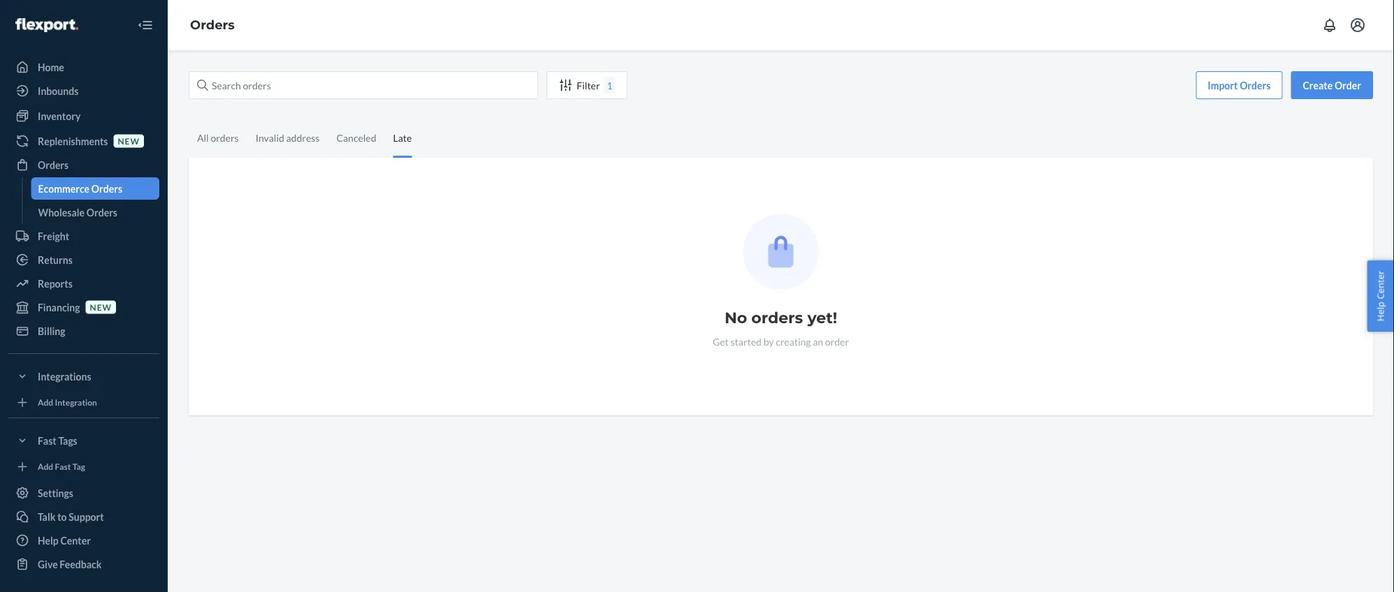 Task type: describe. For each thing, give the bounding box(es) containing it.
financing
[[38, 302, 80, 314]]

integrations
[[38, 371, 91, 383]]

invalid
[[256, 132, 284, 144]]

help inside "button"
[[1375, 302, 1387, 322]]

talk to support button
[[8, 506, 159, 528]]

wholesale orders
[[38, 207, 117, 218]]

to
[[57, 511, 67, 523]]

freight link
[[8, 225, 159, 247]]

reports link
[[8, 273, 159, 295]]

wholesale
[[38, 207, 85, 218]]

billing link
[[8, 320, 159, 343]]

add fast tag link
[[8, 458, 159, 477]]

new for financing
[[90, 302, 112, 312]]

center inside help center "button"
[[1375, 271, 1387, 300]]

open notifications image
[[1322, 17, 1339, 34]]

orders up ecommerce
[[38, 159, 69, 171]]

home
[[38, 61, 64, 73]]

orders for import orders
[[1240, 79, 1271, 91]]

filter
[[577, 79, 600, 91]]

order
[[825, 336, 849, 348]]

order
[[1335, 79, 1362, 91]]

freight
[[38, 230, 69, 242]]

inventory link
[[8, 105, 159, 127]]

orders for all
[[211, 132, 239, 144]]

1
[[607, 79, 613, 91]]

an
[[813, 336, 824, 348]]

0 horizontal spatial orders link
[[8, 154, 159, 176]]

replenishments
[[38, 135, 108, 147]]

search image
[[197, 80, 208, 91]]

new for replenishments
[[118, 136, 140, 146]]

give feedback button
[[8, 554, 159, 576]]

help center button
[[1368, 260, 1395, 332]]

close navigation image
[[137, 17, 154, 34]]

tags
[[58, 435, 77, 447]]

started
[[731, 336, 762, 348]]

1 vertical spatial help center
[[38, 535, 91, 547]]

ecommerce orders
[[38, 183, 122, 195]]

talk
[[38, 511, 56, 523]]

add integration
[[38, 398, 97, 408]]

help center link
[[8, 530, 159, 552]]

create order link
[[1291, 71, 1374, 99]]

integrations button
[[8, 366, 159, 388]]

ecommerce
[[38, 183, 90, 195]]

feedback
[[60, 559, 102, 571]]

integration
[[55, 398, 97, 408]]

fast tags button
[[8, 430, 159, 452]]

Search orders text field
[[189, 71, 538, 99]]



Task type: locate. For each thing, give the bounding box(es) containing it.
0 horizontal spatial help center
[[38, 535, 91, 547]]

orders inside "button"
[[1240, 79, 1271, 91]]

orders link
[[190, 17, 235, 33], [8, 154, 159, 176]]

add up settings
[[38, 462, 53, 472]]

new
[[118, 136, 140, 146], [90, 302, 112, 312]]

address
[[286, 132, 320, 144]]

settings
[[38, 488, 73, 499]]

get
[[713, 336, 729, 348]]

orders right all
[[211, 132, 239, 144]]

fast inside "dropdown button"
[[38, 435, 56, 447]]

0 horizontal spatial new
[[90, 302, 112, 312]]

1 horizontal spatial orders
[[752, 309, 803, 327]]

import orders
[[1208, 79, 1271, 91]]

no orders yet!
[[725, 309, 838, 327]]

talk to support
[[38, 511, 104, 523]]

fast tags
[[38, 435, 77, 447]]

0 vertical spatial add
[[38, 398, 53, 408]]

0 vertical spatial help center
[[1375, 271, 1387, 322]]

0 vertical spatial new
[[118, 136, 140, 146]]

orders up "wholesale orders" link
[[91, 183, 122, 195]]

get started by creating an order
[[713, 336, 849, 348]]

new down "reports" link
[[90, 302, 112, 312]]

fast
[[38, 435, 56, 447], [55, 462, 71, 472]]

1 horizontal spatial new
[[118, 136, 140, 146]]

1 vertical spatial orders link
[[8, 154, 159, 176]]

reports
[[38, 278, 73, 290]]

returns link
[[8, 249, 159, 271]]

fast left tag
[[55, 462, 71, 472]]

create
[[1303, 79, 1333, 91]]

add for add fast tag
[[38, 462, 53, 472]]

add for add integration
[[38, 398, 53, 408]]

all orders
[[197, 132, 239, 144]]

1 vertical spatial orders
[[752, 309, 803, 327]]

0 horizontal spatial orders
[[211, 132, 239, 144]]

orders for ecommerce orders
[[91, 183, 122, 195]]

1 horizontal spatial center
[[1375, 271, 1387, 300]]

flexport logo image
[[15, 18, 78, 32]]

by
[[764, 336, 774, 348]]

orders right import
[[1240, 79, 1271, 91]]

1 horizontal spatial orders link
[[190, 17, 235, 33]]

orders down ecommerce orders link
[[87, 207, 117, 218]]

0 vertical spatial fast
[[38, 435, 56, 447]]

0 horizontal spatial help
[[38, 535, 59, 547]]

home link
[[8, 56, 159, 78]]

help center
[[1375, 271, 1387, 322], [38, 535, 91, 547]]

0 horizontal spatial center
[[60, 535, 91, 547]]

add fast tag
[[38, 462, 85, 472]]

0 vertical spatial orders
[[211, 132, 239, 144]]

add integration link
[[8, 394, 159, 412]]

billing
[[38, 325, 65, 337]]

1 horizontal spatial help center
[[1375, 271, 1387, 322]]

canceled
[[337, 132, 376, 144]]

0 vertical spatial orders link
[[190, 17, 235, 33]]

support
[[69, 511, 104, 523]]

orders link up search image at the top of page
[[190, 17, 235, 33]]

0 vertical spatial help
[[1375, 302, 1387, 322]]

add left integration
[[38, 398, 53, 408]]

orders up search image at the top of page
[[190, 17, 235, 33]]

open account menu image
[[1350, 17, 1367, 34]]

returns
[[38, 254, 73, 266]]

1 vertical spatial help
[[38, 535, 59, 547]]

2 add from the top
[[38, 462, 53, 472]]

orders
[[190, 17, 235, 33], [1240, 79, 1271, 91], [38, 159, 69, 171], [91, 183, 122, 195], [87, 207, 117, 218]]

center
[[1375, 271, 1387, 300], [60, 535, 91, 547]]

1 vertical spatial add
[[38, 462, 53, 472]]

new down inventory link
[[118, 136, 140, 146]]

tag
[[73, 462, 85, 472]]

orders for wholesale orders
[[87, 207, 117, 218]]

create order
[[1303, 79, 1362, 91]]

creating
[[776, 336, 811, 348]]

late
[[393, 132, 412, 144]]

inbounds
[[38, 85, 79, 97]]

orders for no
[[752, 309, 803, 327]]

1 vertical spatial fast
[[55, 462, 71, 472]]

wholesale orders link
[[31, 201, 159, 224]]

inventory
[[38, 110, 81, 122]]

import
[[1208, 79, 1238, 91]]

orders up get started by creating an order
[[752, 309, 803, 327]]

1 horizontal spatial help
[[1375, 302, 1387, 322]]

import orders button
[[1196, 71, 1283, 99]]

settings link
[[8, 482, 159, 505]]

1 add from the top
[[38, 398, 53, 408]]

yet!
[[808, 309, 838, 327]]

all
[[197, 132, 209, 144]]

filter 1
[[577, 79, 613, 91]]

no
[[725, 309, 747, 327]]

give feedback
[[38, 559, 102, 571]]

help center inside "button"
[[1375, 271, 1387, 322]]

inbounds link
[[8, 80, 159, 102]]

empty list image
[[743, 214, 819, 290]]

help
[[1375, 302, 1387, 322], [38, 535, 59, 547]]

1 vertical spatial center
[[60, 535, 91, 547]]

center inside help center link
[[60, 535, 91, 547]]

give
[[38, 559, 58, 571]]

0 vertical spatial center
[[1375, 271, 1387, 300]]

orders
[[211, 132, 239, 144], [752, 309, 803, 327]]

invalid address
[[256, 132, 320, 144]]

1 vertical spatial new
[[90, 302, 112, 312]]

ecommerce orders link
[[31, 178, 159, 200]]

add
[[38, 398, 53, 408], [38, 462, 53, 472]]

fast left tags in the left bottom of the page
[[38, 435, 56, 447]]

orders link up ecommerce orders
[[8, 154, 159, 176]]



Task type: vqa. For each thing, say whether or not it's contained in the screenshot.
TAG
yes



